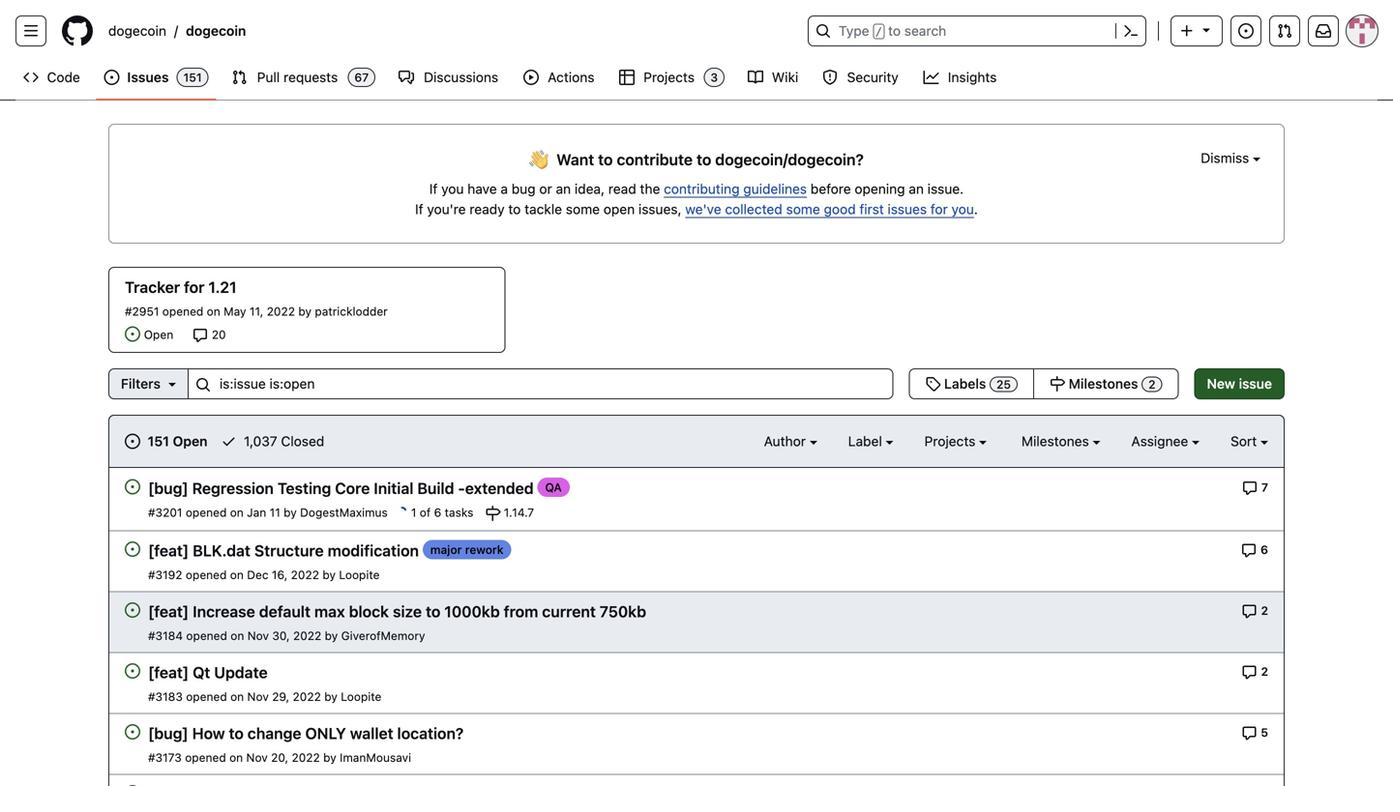 Task type: describe. For each thing, give the bounding box(es) containing it.
blk.dat
[[193, 542, 251, 560]]

tracker
[[125, 278, 180, 297]]

opened inside 'tracker for 1.21 #2951               opened on may 11, 2022 by patricklodder'
[[162, 305, 204, 318]]

comment image for 5 link at the bottom right
[[1242, 726, 1258, 742]]

labels 25
[[941, 376, 1012, 392]]

dec
[[247, 569, 269, 582]]

opened inside "[feat] qt update #3183             opened on nov 29, 2022 by loopite"
[[186, 691, 227, 704]]

0 horizontal spatial you
[[442, 181, 464, 197]]

2 2 link from the top
[[1243, 664, 1269, 681]]

11,
[[250, 305, 264, 318]]

tracker for 1.21 link
[[125, 278, 237, 297]]

update
[[214, 664, 268, 682]]

2 horizontal spatial issue opened image
[[1239, 23, 1254, 39]]

[bug]   how to change only wallet location? link
[[148, 725, 464, 743]]

issues
[[888, 201, 927, 217]]

label
[[849, 434, 886, 450]]

nov inside "[feat] increase default max block size to 1000kb from current 750kb #3184             opened on nov 30, 2022 by giverofmemory"
[[248, 630, 269, 643]]

comment image for first the 2 link from the top of the page
[[1243, 604, 1258, 620]]

tasks
[[445, 506, 474, 520]]

git pull request image
[[232, 70, 247, 85]]

nov inside "[feat] qt update #3183             opened on nov 29, 2022 by loopite"
[[247, 691, 269, 704]]

151 open
[[144, 434, 208, 450]]

issue opened image for issues
[[104, 70, 119, 85]]

homepage image
[[62, 15, 93, 46]]

by inside 'tracker for 1.21 #2951               opened on may 11, 2022 by patricklodder'
[[298, 305, 312, 318]]

#3192
[[148, 569, 182, 582]]

7 link
[[1243, 479, 1269, 496]]

issue element
[[909, 369, 1179, 400]]

2022 inside "[feat] increase default max block size to 1000kb from current 750kb #3184             opened on nov 30, 2022 by giverofmemory"
[[293, 630, 322, 643]]

loopite link for on nov 29, 2022
[[341, 691, 382, 704]]

book image
[[748, 70, 764, 85]]

current
[[542, 603, 596, 621]]

1,037 closed
[[240, 434, 325, 450]]

for inside if you have a bug or an idea, read the contributing guidelines before opening an issue. if you're ready to tackle some open issues, we've collected some good first issues for you .
[[931, 201, 948, 217]]

opened inside "[feat] increase default max block size to 1000kb from current 750kb #3184             opened on nov 30, 2022 by giverofmemory"
[[186, 630, 227, 643]]

if you have a bug or an idea, read the contributing guidelines before opening an issue. if you're ready to tackle some open issues, we've collected some good first issues for you .
[[415, 181, 978, 217]]

1.14.7
[[504, 506, 534, 520]]

projects inside projects popup button
[[925, 434, 980, 450]]

.
[[975, 201, 978, 217]]

2 dogecoin link from the left
[[178, 15, 254, 46]]

opened inside [bug]   how to change only wallet location? #3173             opened on nov 20, 2022 by imanmousavi
[[185, 752, 226, 765]]

151 for 151
[[183, 71, 202, 84]]

/ for type
[[876, 25, 883, 39]]

11
[[270, 506, 280, 520]]

plus image
[[1180, 23, 1195, 39]]

1 some from the left
[[566, 201, 600, 217]]

before
[[811, 181, 852, 197]]

open issue element for [bug] regression testing core initial build -extended
[[125, 479, 140, 495]]

/ for dogecoin
[[174, 23, 178, 39]]

extended
[[465, 480, 534, 498]]

search image
[[195, 377, 211, 393]]

rework
[[465, 544, 504, 557]]

modification
[[328, 542, 419, 560]]

[feat] blk.dat structure modification
[[148, 542, 419, 560]]

[feat] for [feat] increase default max block size to 1000kb from current 750kb #3184             opened on nov 30, 2022 by giverofmemory
[[148, 603, 189, 621]]

none search field containing filters
[[108, 369, 1179, 400]]

wiki link
[[741, 63, 807, 92]]

20
[[212, 328, 226, 342]]

1 dogecoin from the left
[[108, 23, 166, 39]]

initial
[[374, 480, 414, 498]]

#3192             opened on dec 16, 2022 by loopite
[[148, 569, 380, 582]]

projects button
[[925, 432, 987, 452]]

1.21
[[208, 278, 237, 297]]

open issue image for [bug] regression testing core initial build -extended
[[125, 480, 140, 495]]

contributing
[[664, 181, 740, 197]]

jan
[[247, 506, 266, 520]]

2 dogecoin from the left
[[186, 23, 246, 39]]

1.14.7 link
[[485, 504, 534, 522]]

shield image
[[823, 70, 838, 85]]

2022 right 16,
[[291, 569, 319, 582]]

1 2 link from the top
[[1243, 603, 1269, 620]]

insights link
[[916, 63, 1007, 92]]

the
[[640, 181, 661, 197]]

open issue element for [feat] blk.dat structure modification
[[125, 542, 140, 558]]

open
[[604, 201, 635, 217]]

imanmousavi link
[[340, 752, 412, 765]]

milestones for milestones 2
[[1069, 376, 1139, 392]]

[feat] qt update link
[[148, 664, 268, 682]]

we've
[[686, 201, 722, 217]]

on inside [bug]   how to change only wallet location? #3173             opened on nov 20, 2022 by imanmousavi
[[229, 752, 243, 765]]

security
[[848, 69, 899, 85]]

2 vertical spatial 2
[[1262, 665, 1269, 679]]

comment image for 20 link
[[193, 328, 208, 343]]

tackle
[[525, 201, 562, 217]]

guidelines
[[744, 181, 807, 197]]

issue opened image
[[125, 434, 140, 450]]

comment image for the 7 link
[[1243, 481, 1258, 496]]

good
[[824, 201, 856, 217]]

loopite inside "[feat] qt update #3183             opened on nov 29, 2022 by loopite"
[[341, 691, 382, 704]]

a
[[501, 181, 508, 197]]

code link
[[15, 63, 88, 92]]

tracker for 1.21 #2951               opened on may 11, 2022 by patricklodder
[[125, 278, 388, 318]]

notifications image
[[1316, 23, 1332, 39]]

opened down blk.dat
[[186, 569, 227, 582]]

pull
[[257, 69, 280, 85]]

milestones for milestones
[[1022, 434, 1093, 450]]

[feat] for [feat] blk.dat structure modification
[[148, 542, 189, 560]]

issue opened image for open
[[125, 327, 140, 342]]

on left dec
[[230, 569, 244, 582]]

dogecoin / dogecoin
[[108, 23, 246, 39]]

2 an from the left
[[909, 181, 924, 197]]

0 horizontal spatial projects
[[644, 69, 695, 85]]

insights
[[948, 69, 997, 85]]

1 vertical spatial open
[[173, 434, 208, 450]]

how
[[192, 725, 225, 743]]

label button
[[849, 432, 894, 452]]

first
[[860, 201, 884, 217]]

750kb
[[600, 603, 647, 621]]

filters
[[121, 376, 161, 392]]

code
[[47, 69, 80, 85]]

2022 inside "[feat] qt update #3183             opened on nov 29, 2022 by loopite"
[[293, 691, 321, 704]]

major
[[431, 544, 462, 557]]

tag image
[[926, 377, 941, 392]]

on left "jan"
[[230, 506, 244, 520]]

comment discussion image
[[399, 70, 414, 85]]

giverofmemory
[[341, 630, 425, 643]]

type
[[839, 23, 870, 39]]

[bug]   how to change only wallet location? #3173             opened on nov 20, 2022 by imanmousavi
[[148, 725, 464, 765]]

1,037 closed link
[[221, 432, 325, 452]]

1 horizontal spatial 6
[[1261, 544, 1269, 557]]

security link
[[815, 63, 908, 92]]

[feat] qt update #3183             opened on nov 29, 2022 by loopite
[[148, 664, 382, 704]]

contribute
[[617, 151, 693, 169]]

code image
[[23, 70, 39, 85]]

of
[[420, 506, 431, 520]]

major rework link
[[423, 541, 512, 560]]

actions link
[[516, 63, 604, 92]]

triangle down image
[[1199, 22, 1215, 37]]

29,
[[272, 691, 290, 704]]

[bug] regression testing core initial build -extended link
[[148, 480, 534, 498]]

dogestmaximus
[[300, 506, 388, 520]]

graph image
[[924, 70, 939, 85]]

1 vertical spatial you
[[952, 201, 975, 217]]

#2951
[[125, 305, 159, 318]]

loopite link for on dec 16, 2022
[[339, 569, 380, 582]]

assignee
[[1132, 434, 1193, 450]]

issue
[[1240, 376, 1273, 392]]

1,037
[[244, 434, 278, 450]]

new
[[1208, 376, 1236, 392]]

by right 11
[[284, 506, 297, 520]]

Issues search field
[[188, 369, 894, 400]]

size
[[393, 603, 422, 621]]

issue.
[[928, 181, 964, 197]]



Task type: locate. For each thing, give the bounding box(es) containing it.
[bug] up #3201
[[148, 480, 188, 498]]

[feat] for [feat] qt update #3183             opened on nov 29, 2022 by loopite
[[148, 664, 189, 682]]

2022 inside 'tracker for 1.21 #2951               opened on may 11, 2022 by patricklodder'
[[267, 305, 295, 318]]

6 down 7
[[1261, 544, 1269, 557]]

151 for 151 open
[[148, 434, 169, 450]]

1 [bug] from the top
[[148, 480, 188, 498]]

1 vertical spatial milestones
[[1022, 434, 1093, 450]]

1 open issue element from the top
[[125, 479, 140, 495]]

[feat] blk.dat structure modification link
[[148, 542, 419, 560]]

1 vertical spatial 2
[[1262, 604, 1269, 618]]

opening
[[855, 181, 906, 197]]

1 horizontal spatial 151
[[183, 71, 202, 84]]

open issue element
[[125, 479, 140, 495], [125, 542, 140, 558], [125, 603, 140, 619], [125, 664, 140, 679], [125, 725, 140, 740]]

5 link
[[1242, 725, 1269, 742]]

open issue image for [feat] blk.dat structure modification
[[125, 542, 140, 558]]

patricklodder link
[[315, 305, 388, 318]]

0 vertical spatial if
[[430, 181, 438, 197]]

for down issue.
[[931, 201, 948, 217]]

triangle down image
[[164, 377, 180, 392]]

issue opened image left issues
[[104, 70, 119, 85]]

testing
[[278, 480, 331, 498]]

command palette image
[[1124, 23, 1139, 39]]

on inside "[feat] qt update #3183             opened on nov 29, 2022 by loopite"
[[230, 691, 244, 704]]

on inside 'tracker for 1.21 #2951               opened on may 11, 2022 by patricklodder'
[[207, 305, 220, 318]]

2022 right 30,
[[293, 630, 322, 643]]

if left you're
[[415, 201, 424, 217]]

you're
[[427, 201, 466, 217]]

milestones inside "issue" element
[[1069, 376, 1139, 392]]

by down max
[[325, 630, 338, 643]]

dismiss button
[[1201, 148, 1261, 168]]

1 vertical spatial 151
[[148, 434, 169, 450]]

from
[[504, 603, 539, 621]]

0 vertical spatial open
[[144, 328, 173, 342]]

comment image inside 6 link
[[1242, 543, 1258, 559]]

#3201             opened on jan 11 by dogestmaximus
[[148, 506, 388, 520]]

[feat]
[[148, 542, 189, 560], [148, 603, 189, 621], [148, 664, 189, 682]]

1 vertical spatial projects
[[925, 434, 980, 450]]

comment image down 6 link
[[1243, 604, 1258, 620]]

2 up the assignee
[[1149, 378, 1156, 392]]

git pull request image
[[1278, 23, 1293, 39]]

on down increase
[[231, 630, 244, 643]]

0 vertical spatial nov
[[248, 630, 269, 643]]

0 horizontal spatial dogecoin
[[108, 23, 166, 39]]

list containing dogecoin / dogecoin
[[101, 15, 797, 46]]

projects right table icon
[[644, 69, 695, 85]]

by
[[298, 305, 312, 318], [284, 506, 297, 520], [323, 569, 336, 582], [325, 630, 338, 643], [324, 691, 338, 704], [323, 752, 337, 765]]

[feat] up #3184
[[148, 603, 189, 621]]

0 vertical spatial loopite link
[[339, 569, 380, 582]]

to right "want"
[[598, 151, 613, 169]]

open issue element for [feat] qt update
[[125, 664, 140, 679]]

to inside "[feat] increase default max block size to 1000kb from current 750kb #3184             opened on nov 30, 2022 by giverofmemory"
[[426, 603, 441, 621]]

0 horizontal spatial an
[[556, 181, 571, 197]]

2022 right '29,'
[[293, 691, 321, 704]]

comment image
[[193, 328, 208, 343], [1243, 481, 1258, 496], [1242, 543, 1258, 559], [1243, 604, 1258, 620], [1243, 665, 1258, 681], [1242, 726, 1258, 742]]

0 vertical spatial [bug]
[[148, 480, 188, 498]]

67
[[355, 71, 369, 84]]

milestones button
[[1022, 432, 1101, 452]]

comment image up 5 link at the bottom right
[[1243, 665, 1258, 681]]

4 open issue element from the top
[[125, 664, 140, 679]]

milestones 2
[[1066, 376, 1156, 392]]

2 [feat] from the top
[[148, 603, 189, 621]]

1 of 6 tasks
[[411, 506, 474, 520]]

1 vertical spatial for
[[184, 278, 205, 297]]

0 vertical spatial loopite
[[339, 569, 380, 582]]

to left search
[[889, 23, 901, 39]]

increase
[[193, 603, 255, 621]]

core
[[335, 480, 370, 498]]

1 open issue image from the top
[[125, 480, 140, 495]]

patricklodder
[[315, 305, 388, 318]]

151 open link
[[125, 432, 208, 452]]

loopite link up the wallet
[[341, 691, 382, 704]]

open issue element up open issue image
[[125, 603, 140, 619]]

location?
[[397, 725, 464, 743]]

issue opened image down #2951
[[125, 327, 140, 342]]

open issue element for [bug]   how to change only wallet location?
[[125, 725, 140, 740]]

opened down [feat] qt update link on the left bottom of the page
[[186, 691, 227, 704]]

6 right the of
[[434, 506, 442, 520]]

151 right issue opened image
[[148, 434, 169, 450]]

3 open issue element from the top
[[125, 603, 140, 619]]

dismiss
[[1201, 150, 1253, 166]]

comment image inside the 7 link
[[1243, 481, 1258, 496]]

comment image down the 7 link
[[1242, 543, 1258, 559]]

2 vertical spatial issue opened image
[[125, 327, 140, 342]]

1 horizontal spatial some
[[787, 201, 821, 217]]

comment image left 7
[[1243, 481, 1258, 496]]

to inside if you have a bug or an idea, read the contributing guidelines before opening an issue. if you're ready to tackle some open issues, we've collected some good first issues for you .
[[509, 201, 521, 217]]

3 [feat] from the top
[[148, 664, 189, 682]]

2 open issue image from the top
[[125, 542, 140, 558]]

nov
[[248, 630, 269, 643], [247, 691, 269, 704], [246, 752, 268, 765]]

by up max
[[323, 569, 336, 582]]

2 vertical spatial nov
[[246, 752, 268, 765]]

0 horizontal spatial /
[[174, 23, 178, 39]]

comment image for 6 link
[[1242, 543, 1258, 559]]

open issue image for [feat] increase default max block size to 1000kb from current 750kb
[[125, 603, 140, 619]]

to inside [bug]   how to change only wallet location? #3173             opened on nov 20, 2022 by imanmousavi
[[229, 725, 244, 743]]

you down issue.
[[952, 201, 975, 217]]

imanmousavi
[[340, 752, 412, 765]]

2022
[[267, 305, 295, 318], [291, 569, 319, 582], [293, 630, 322, 643], [293, 691, 321, 704], [292, 752, 320, 765]]

if up you're
[[430, 181, 438, 197]]

dogecoin/dogecoin?
[[716, 151, 864, 169]]

milestones
[[1069, 376, 1139, 392], [1022, 434, 1093, 450]]

7
[[1262, 481, 1269, 495]]

1 vertical spatial [bug]
[[148, 725, 188, 743]]

build
[[418, 480, 454, 498]]

some down idea,
[[566, 201, 600, 217]]

nov inside [bug]   how to change only wallet location? #3173             opened on nov 20, 2022 by imanmousavi
[[246, 752, 268, 765]]

to right how
[[229, 725, 244, 743]]

loopite link down the modification
[[339, 569, 380, 582]]

nov left '29,'
[[247, 691, 269, 704]]

2 link up 5 link at the bottom right
[[1243, 664, 1269, 681]]

by inside "[feat] increase default max block size to 1000kb from current 750kb #3184             opened on nov 30, 2022 by giverofmemory"
[[325, 630, 338, 643]]

actions
[[548, 69, 595, 85]]

2 inside milestones 2
[[1149, 378, 1156, 392]]

open issue element left qt
[[125, 664, 140, 679]]

to up contributing
[[697, 151, 712, 169]]

1 vertical spatial nov
[[247, 691, 269, 704]]

None search field
[[108, 369, 1179, 400]]

comment image inside 20 link
[[193, 328, 208, 343]]

have
[[468, 181, 497, 197]]

0 vertical spatial 2 link
[[1243, 603, 1269, 620]]

author
[[764, 434, 810, 450]]

by up only
[[324, 691, 338, 704]]

structure
[[254, 542, 324, 560]]

milestone image
[[1050, 377, 1066, 392]]

0 vertical spatial issue opened image
[[1239, 23, 1254, 39]]

2022 inside [bug]   how to change only wallet location? #3173             opened on nov 20, 2022 by imanmousavi
[[292, 752, 320, 765]]

qt
[[193, 664, 210, 682]]

1 vertical spatial 2 link
[[1243, 664, 1269, 681]]

by down only
[[323, 752, 337, 765]]

1 dogecoin link from the left
[[101, 15, 174, 46]]

opened
[[162, 305, 204, 318], [186, 506, 227, 520], [186, 569, 227, 582], [186, 630, 227, 643], [186, 691, 227, 704], [185, 752, 226, 765]]

0 vertical spatial for
[[931, 201, 948, 217]]

1 horizontal spatial issue opened image
[[125, 327, 140, 342]]

/ inside dogecoin / dogecoin
[[174, 23, 178, 39]]

for left 1.21
[[184, 278, 205, 297]]

to down bug
[[509, 201, 521, 217]]

wiki
[[772, 69, 799, 85]]

dogecoin up issues
[[108, 23, 166, 39]]

milestones down milestone icon
[[1022, 434, 1093, 450]]

if
[[430, 181, 438, 197], [415, 201, 424, 217]]

closed
[[281, 434, 325, 450]]

milestones right milestone icon
[[1069, 376, 1139, 392]]

2 link down 6 link
[[1243, 603, 1269, 620]]

[bug] up #3173
[[148, 725, 188, 743]]

by inside "[feat] qt update #3183             opened on nov 29, 2022 by loopite"
[[324, 691, 338, 704]]

0 vertical spatial [feat]
[[148, 542, 189, 560]]

0 vertical spatial 2
[[1149, 378, 1156, 392]]

sort
[[1231, 434, 1258, 450]]

[feat] increase default max block size to 1000kb from current 750kb link
[[148, 603, 647, 621]]

open issue image up open issue image
[[125, 603, 140, 619]]

1 vertical spatial 6
[[1261, 544, 1269, 557]]

5
[[1261, 726, 1269, 740]]

151 right issues
[[183, 71, 202, 84]]

2 up the 5
[[1262, 665, 1269, 679]]

1 horizontal spatial /
[[876, 25, 883, 39]]

issues
[[127, 69, 169, 85]]

[bug] for [bug] regression testing core initial build -extended
[[148, 480, 188, 498]]

1 vertical spatial [feat]
[[148, 603, 189, 621]]

open issue image
[[125, 480, 140, 495], [125, 542, 140, 558], [125, 603, 140, 619], [125, 725, 140, 740]]

want
[[557, 151, 595, 169]]

opened down regression
[[186, 506, 227, 520]]

open issue image left blk.dat
[[125, 542, 140, 558]]

open issue element down issue opened image
[[125, 479, 140, 495]]

qa
[[545, 481, 562, 495]]

151
[[183, 71, 202, 84], [148, 434, 169, 450]]

regression
[[192, 480, 274, 498]]

milestones inside popup button
[[1022, 434, 1093, 450]]

loopite up the wallet
[[341, 691, 382, 704]]

check image
[[221, 434, 236, 450]]

0 vertical spatial 151
[[183, 71, 202, 84]]

opened down increase
[[186, 630, 227, 643]]

on inside "[feat] increase default max block size to 1000kb from current 750kb #3184             opened on nov 30, 2022 by giverofmemory"
[[231, 630, 244, 643]]

loopite link
[[339, 569, 380, 582], [341, 691, 382, 704]]

open issue element down open issue image
[[125, 725, 140, 740]]

0 horizontal spatial 151
[[148, 434, 169, 450]]

0 vertical spatial projects
[[644, 69, 695, 85]]

1 horizontal spatial if
[[430, 181, 438, 197]]

👋
[[530, 148, 549, 173]]

[bug] regression testing core initial build -extended
[[148, 480, 534, 498]]

5 open issue element from the top
[[125, 725, 140, 740]]

0 horizontal spatial dogecoin link
[[101, 15, 174, 46]]

25
[[997, 378, 1012, 392]]

2022 right 11,
[[267, 305, 295, 318]]

idea,
[[575, 181, 605, 197]]

milestone image
[[485, 506, 501, 522]]

filters button
[[108, 369, 189, 400]]

new issue
[[1208, 376, 1273, 392]]

open issue image down issue opened image
[[125, 480, 140, 495]]

0 horizontal spatial 6
[[434, 506, 442, 520]]

Search all issues text field
[[188, 369, 894, 400]]

open issue element for [feat] increase default max block size to 1000kb from current 750kb
[[125, 603, 140, 619]]

on down update
[[230, 691, 244, 704]]

dogecoin link up issues
[[101, 15, 174, 46]]

1 an from the left
[[556, 181, 571, 197]]

loopite down the modification
[[339, 569, 380, 582]]

discussions link
[[391, 63, 508, 92]]

0 vertical spatial 6
[[434, 506, 442, 520]]

open issue image down open issue image
[[125, 725, 140, 740]]

issue opened image
[[1239, 23, 1254, 39], [104, 70, 119, 85], [125, 327, 140, 342]]

open issue image
[[125, 664, 140, 679]]

2022 down [bug]   how to change only wallet location? link
[[292, 752, 320, 765]]

discussions
[[424, 69, 499, 85]]

[feat] inside "[feat] increase default max block size to 1000kb from current 750kb #3184             opened on nov 30, 2022 by giverofmemory"
[[148, 603, 189, 621]]

30,
[[272, 630, 290, 643]]

dogecoin up git pull request image
[[186, 23, 246, 39]]

1
[[411, 506, 417, 520]]

open issue image for [bug]   how to change only wallet location?
[[125, 725, 140, 740]]

you up you're
[[442, 181, 464, 197]]

an right or
[[556, 181, 571, 197]]

2 open issue element from the top
[[125, 542, 140, 558]]

2 link
[[1243, 603, 1269, 620], [1243, 664, 1269, 681]]

ready
[[470, 201, 505, 217]]

for inside 'tracker for 1.21 #2951               opened on may 11, 2022 by patricklodder'
[[184, 278, 205, 297]]

0 horizontal spatial if
[[415, 201, 424, 217]]

0 vertical spatial you
[[442, 181, 464, 197]]

opened down how
[[185, 752, 226, 765]]

block
[[349, 603, 389, 621]]

0 horizontal spatial some
[[566, 201, 600, 217]]

1 horizontal spatial you
[[952, 201, 975, 217]]

open issue element left blk.dat
[[125, 542, 140, 558]]

1 horizontal spatial for
[[931, 201, 948, 217]]

4 open issue image from the top
[[125, 725, 140, 740]]

change
[[248, 725, 302, 743]]

projects
[[644, 69, 695, 85], [925, 434, 980, 450]]

comment image for second the 2 link from the top of the page
[[1243, 665, 1258, 681]]

dogecoin link up git pull request image
[[178, 15, 254, 46]]

1 vertical spatial loopite link
[[341, 691, 382, 704]]

wallet
[[350, 725, 394, 743]]

an up the issues at the top of page
[[909, 181, 924, 197]]

assignee button
[[1132, 432, 1200, 452]]

[feat] up #3183
[[148, 664, 189, 682]]

requests
[[284, 69, 338, 85]]

comment image left the 5
[[1242, 726, 1258, 742]]

by left patricklodder
[[298, 305, 312, 318]]

nov left '20,'
[[246, 752, 268, 765]]

qa link
[[538, 478, 570, 498]]

/
[[174, 23, 178, 39], [876, 25, 883, 39]]

1 horizontal spatial dogecoin link
[[178, 15, 254, 46]]

for
[[931, 201, 948, 217], [184, 278, 205, 297]]

[feat] inside "[feat] qt update #3183             opened on nov 29, 2022 by loopite"
[[148, 664, 189, 682]]

issue opened image left git pull request icon
[[1239, 23, 1254, 39]]

[bug] inside [bug]   how to change only wallet location? #3173             opened on nov 20, 2022 by imanmousavi
[[148, 725, 188, 743]]

on left the may
[[207, 305, 220, 318]]

2 down 6 link
[[1262, 604, 1269, 618]]

2 [bug] from the top
[[148, 725, 188, 743]]

1 horizontal spatial dogecoin
[[186, 23, 246, 39]]

0 horizontal spatial for
[[184, 278, 205, 297]]

open down #2951
[[144, 328, 173, 342]]

[bug]
[[148, 480, 188, 498], [148, 725, 188, 743]]

play image
[[524, 70, 539, 85]]

1 vertical spatial if
[[415, 201, 424, 217]]

[feat] up #3192
[[148, 542, 189, 560]]

1 horizontal spatial projects
[[925, 434, 980, 450]]

on left '20,'
[[229, 752, 243, 765]]

3 open issue image from the top
[[125, 603, 140, 619]]

3
[[711, 71, 718, 84]]

projects down labels
[[925, 434, 980, 450]]

table image
[[619, 70, 635, 85]]

1 vertical spatial loopite
[[341, 691, 382, 704]]

comment image left 20
[[193, 328, 208, 343]]

max
[[315, 603, 345, 621]]

1 horizontal spatial an
[[909, 181, 924, 197]]

#3183
[[148, 691, 183, 704]]

some down before in the top right of the page
[[787, 201, 821, 217]]

by inside [bug]   how to change only wallet location? #3173             opened on nov 20, 2022 by imanmousavi
[[323, 752, 337, 765]]

0 vertical spatial milestones
[[1069, 376, 1139, 392]]

an
[[556, 181, 571, 197], [909, 181, 924, 197]]

0 horizontal spatial issue opened image
[[104, 70, 119, 85]]

to right the "size"
[[426, 603, 441, 621]]

nov left 30,
[[248, 630, 269, 643]]

/ inside the type / to search
[[876, 25, 883, 39]]

comment image inside 5 link
[[1242, 726, 1258, 742]]

open left check icon
[[173, 434, 208, 450]]

1 vertical spatial issue opened image
[[104, 70, 119, 85]]

opened down tracker for 1.21 link
[[162, 305, 204, 318]]

sort button
[[1231, 432, 1269, 452]]

bug
[[512, 181, 536, 197]]

we've collected some good first issues for you link
[[686, 201, 975, 217]]

labels
[[945, 376, 987, 392]]

2 some from the left
[[787, 201, 821, 217]]

or
[[540, 181, 552, 197]]

giverofmemory link
[[341, 630, 425, 643]]

list
[[101, 15, 797, 46]]

[bug] for [bug]   how to change only wallet location? #3173             opened on nov 20, 2022 by imanmousavi
[[148, 725, 188, 743]]

type / to search
[[839, 23, 947, 39]]

2 vertical spatial [feat]
[[148, 664, 189, 682]]

1 [feat] from the top
[[148, 542, 189, 560]]



Task type: vqa. For each thing, say whether or not it's contained in the screenshot.
CODE link
yes



